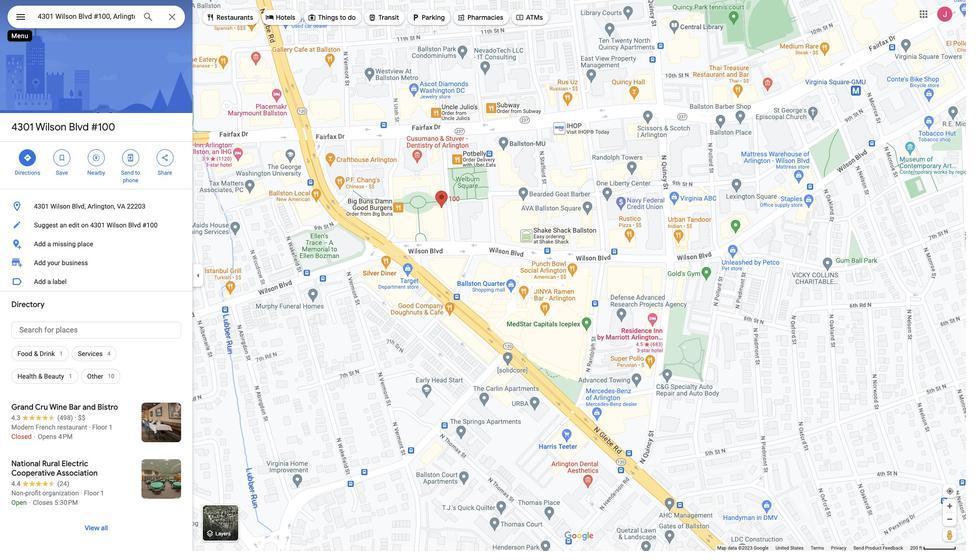 Task type: locate. For each thing, give the bounding box(es) containing it.
0 vertical spatial to
[[340, 13, 346, 22]]

a left missing
[[47, 241, 51, 248]]

floor down bistro
[[92, 424, 107, 432]]

zoom in image
[[946, 503, 953, 510]]

0 horizontal spatial blvd
[[69, 121, 89, 134]]

1 vertical spatial wilson
[[50, 203, 70, 210]]

0 vertical spatial add
[[34, 241, 46, 248]]

· inside non-profit organization · floor 1 open ⋅ closes 5:30 pm
[[81, 490, 82, 498]]

add left label
[[34, 278, 46, 286]]

states
[[790, 546, 804, 551]]

wilson down va
[[107, 222, 127, 229]]

non-
[[11, 490, 25, 498]]

modern french restaurant · floor 1 closed ⋅ opens 4 pm
[[11, 424, 113, 441]]

4301 inside button
[[34, 203, 49, 210]]

4301
[[11, 121, 34, 134], [34, 203, 49, 210], [90, 222, 105, 229]]

None text field
[[11, 322, 181, 339]]

to up "phone"
[[135, 170, 140, 176]]

None field
[[38, 11, 135, 22]]

none text field inside 4301 wilson blvd #100 main content
[[11, 322, 181, 339]]

wilson up  at the left
[[36, 121, 66, 134]]

add down suggest on the left of page
[[34, 241, 46, 248]]

add left the your at the top of page
[[34, 259, 46, 267]]

non-profit organization · floor 1 open ⋅ closes 5:30 pm
[[11, 490, 104, 507]]

1 inside modern french restaurant · floor 1 closed ⋅ opens 4 pm
[[109, 424, 113, 432]]

1 vertical spatial blvd
[[128, 222, 141, 229]]

google maps element
[[0, 0, 966, 552]]

floor inside modern french restaurant · floor 1 closed ⋅ opens 4 pm
[[92, 424, 107, 432]]

1 inside health & beauty 1
[[69, 374, 72, 380]]

suggest an edit on 4301 wilson blvd #100
[[34, 222, 158, 229]]

1 right beauty
[[69, 374, 72, 380]]

2 vertical spatial add
[[34, 278, 46, 286]]

4 pm
[[58, 434, 73, 441]]

0 horizontal spatial send
[[121, 170, 134, 176]]

#100 down 22203
[[142, 222, 158, 229]]

0 vertical spatial send
[[121, 170, 134, 176]]

add your business
[[34, 259, 88, 267]]

⋅ down profit at bottom left
[[28, 500, 31, 507]]

1 down bistro
[[109, 424, 113, 432]]

1 vertical spatial add
[[34, 259, 46, 267]]

⋅ left "opens"
[[33, 434, 36, 441]]

· right restaurant
[[89, 424, 91, 432]]

1 vertical spatial a
[[47, 278, 51, 286]]

1 up all
[[101, 490, 104, 498]]

blvd down 22203
[[128, 222, 141, 229]]

1 inside food & drink 1
[[60, 351, 63, 358]]

grand cru wine bar and bistro
[[11, 403, 118, 413]]

4
[[107, 351, 111, 358]]

footer containing map data ©2023 google
[[717, 546, 910, 552]]

0 vertical spatial floor
[[92, 424, 107, 432]]

bar
[[69, 403, 81, 413]]

data
[[728, 546, 737, 551]]

food & drink 1
[[17, 350, 63, 358]]

floor
[[92, 424, 107, 432], [84, 490, 99, 498]]

other
[[87, 373, 103, 381]]

send for send product feedback
[[853, 546, 864, 551]]

ft
[[919, 546, 922, 551]]

save
[[56, 170, 68, 176]]

send up "phone"
[[121, 170, 134, 176]]

0 horizontal spatial ⋅
[[28, 500, 31, 507]]

4301 for 4301 wilson blvd #100
[[11, 121, 34, 134]]

collapse side panel image
[[193, 271, 203, 281]]

(498)
[[57, 415, 73, 422]]

to left do
[[340, 13, 346, 22]]

0 horizontal spatial 4301
[[11, 121, 34, 134]]

business
[[62, 259, 88, 267]]


[[23, 153, 32, 163]]

a for missing
[[47, 241, 51, 248]]

2 vertical spatial 4301
[[90, 222, 105, 229]]

phone
[[123, 177, 138, 184]]

wilson
[[36, 121, 66, 134], [50, 203, 70, 210], [107, 222, 127, 229]]

opens
[[38, 434, 57, 441]]

share
[[158, 170, 172, 176]]

0 vertical spatial 4301
[[11, 121, 34, 134]]

closed
[[11, 434, 32, 441]]

1 vertical spatial ·
[[89, 424, 91, 432]]

1 right the drink
[[60, 351, 63, 358]]

· for electric
[[81, 490, 82, 498]]

a for label
[[47, 278, 51, 286]]

privacy button
[[831, 546, 846, 552]]

4301 wilson blvd #100
[[11, 121, 115, 134]]

 things to do
[[308, 12, 356, 23]]

0 vertical spatial &
[[34, 350, 38, 358]]

0 vertical spatial wilson
[[36, 121, 66, 134]]


[[457, 12, 466, 23]]

place
[[77, 241, 93, 248]]

4301 wilson blvd, arlington, va 22203
[[34, 203, 145, 210]]

footer
[[717, 546, 910, 552]]

1 horizontal spatial &
[[38, 373, 42, 381]]

#100 inside button
[[142, 222, 158, 229]]

electric
[[62, 460, 88, 469]]

· inside modern french restaurant · floor 1 closed ⋅ opens 4 pm
[[89, 424, 91, 432]]

add your business link
[[0, 254, 192, 273]]

1 horizontal spatial blvd
[[128, 222, 141, 229]]

0 vertical spatial blvd
[[69, 121, 89, 134]]

3 add from the top
[[34, 278, 46, 286]]

send inside send to phone
[[121, 170, 134, 176]]

1 vertical spatial 4301
[[34, 203, 49, 210]]

va
[[117, 203, 125, 210]]

1 vertical spatial floor
[[84, 490, 99, 498]]

4301 up ""
[[11, 121, 34, 134]]

bistro
[[97, 403, 118, 413]]


[[161, 153, 169, 163]]

show street view coverage image
[[943, 528, 957, 542]]

2 vertical spatial wilson
[[107, 222, 127, 229]]

&
[[34, 350, 38, 358], [38, 373, 42, 381]]

#100 up 
[[91, 121, 115, 134]]

wilson for blvd
[[36, 121, 66, 134]]

4301 up suggest on the left of page
[[34, 203, 49, 210]]

label
[[53, 278, 67, 286]]

to inside send to phone
[[135, 170, 140, 176]]

0 vertical spatial ⋅
[[33, 434, 36, 441]]

1 horizontal spatial #100
[[142, 222, 158, 229]]

10
[[108, 374, 114, 380]]

1 horizontal spatial ·
[[81, 490, 82, 498]]

1 horizontal spatial send
[[853, 546, 864, 551]]

cru
[[35, 403, 48, 413]]

& right the food
[[34, 350, 38, 358]]

 search field
[[8, 6, 185, 30]]

1 horizontal spatial 4301
[[34, 203, 49, 210]]

wilson inside button
[[107, 222, 127, 229]]

1 vertical spatial ⋅
[[28, 500, 31, 507]]

1 horizontal spatial ⋅
[[33, 434, 36, 441]]

map
[[717, 546, 727, 551]]

wilson inside button
[[50, 203, 70, 210]]

1 a from the top
[[47, 241, 51, 248]]

2 horizontal spatial ·
[[89, 424, 91, 432]]

2 horizontal spatial 4301
[[90, 222, 105, 229]]

floor for association
[[84, 490, 99, 498]]

things
[[318, 13, 338, 22]]

wilson for blvd,
[[50, 203, 70, 210]]

©2023
[[738, 546, 753, 551]]

send left product
[[853, 546, 864, 551]]

view
[[85, 525, 100, 533]]

2 a from the top
[[47, 278, 51, 286]]

4301 Wilson Blvd #100, Arlington, VA 22203 field
[[8, 6, 185, 28]]

0 vertical spatial #100
[[91, 121, 115, 134]]

wine
[[49, 403, 67, 413]]

send to phone
[[121, 170, 140, 184]]

add a label
[[34, 278, 67, 286]]

1
[[60, 351, 63, 358], [69, 374, 72, 380], [109, 424, 113, 432], [101, 490, 104, 498]]

add for add your business
[[34, 259, 46, 267]]

floor inside non-profit organization · floor 1 open ⋅ closes 5:30 pm
[[84, 490, 99, 498]]

1 add from the top
[[34, 241, 46, 248]]

(24)
[[57, 481, 69, 488]]

a inside add a missing place button
[[47, 241, 51, 248]]

 hotels
[[265, 12, 295, 23]]

⋅ for national
[[28, 500, 31, 507]]

view all
[[85, 525, 108, 533]]

other 10
[[87, 373, 114, 381]]

2 vertical spatial ·
[[81, 490, 82, 498]]

floor down association
[[84, 490, 99, 498]]

a left label
[[47, 278, 51, 286]]

send inside button
[[853, 546, 864, 551]]

1 inside non-profit organization · floor 1 open ⋅ closes 5:30 pm
[[101, 490, 104, 498]]

⋅ inside modern french restaurant · floor 1 closed ⋅ opens 4 pm
[[33, 434, 36, 441]]

1 vertical spatial send
[[853, 546, 864, 551]]

view all button
[[75, 517, 117, 540]]

0 horizontal spatial ·
[[75, 415, 76, 422]]

· for wine
[[89, 424, 91, 432]]

1 horizontal spatial to
[[340, 13, 346, 22]]

2 add from the top
[[34, 259, 46, 267]]


[[308, 12, 316, 23]]

a
[[47, 241, 51, 248], [47, 278, 51, 286]]

1 vertical spatial #100
[[142, 222, 158, 229]]

0 vertical spatial a
[[47, 241, 51, 248]]

a inside add a label button
[[47, 278, 51, 286]]

wilson left blvd,
[[50, 203, 70, 210]]

closes
[[33, 500, 53, 507]]

0 horizontal spatial &
[[34, 350, 38, 358]]

& right 'health'
[[38, 373, 42, 381]]

 transit
[[368, 12, 399, 23]]

show your location image
[[946, 488, 954, 496]]

· down association
[[81, 490, 82, 498]]

terms
[[811, 546, 824, 551]]

blvd
[[69, 121, 89, 134], [128, 222, 141, 229]]

restaurants
[[217, 13, 253, 22]]


[[411, 12, 420, 23]]

 atms
[[516, 12, 543, 23]]

add for add a label
[[34, 278, 46, 286]]


[[206, 12, 215, 23]]

5:30 pm
[[54, 500, 78, 507]]

4.4 stars 24 reviews image
[[11, 480, 69, 489]]

0 horizontal spatial to
[[135, 170, 140, 176]]

grand
[[11, 403, 33, 413]]


[[126, 153, 135, 163]]

⋅ inside non-profit organization · floor 1 open ⋅ closes 5:30 pm
[[28, 500, 31, 507]]

22203
[[127, 203, 145, 210]]

4301 right on
[[90, 222, 105, 229]]

feedback
[[883, 546, 903, 551]]

united states button
[[776, 546, 804, 552]]

1 vertical spatial &
[[38, 373, 42, 381]]

· left $$
[[75, 415, 76, 422]]

an
[[60, 222, 67, 229]]

1 vertical spatial to
[[135, 170, 140, 176]]

blvd up actions for 4301 wilson blvd #100 "region"
[[69, 121, 89, 134]]

add
[[34, 241, 46, 248], [34, 259, 46, 267], [34, 278, 46, 286]]



Task type: vqa. For each thing, say whether or not it's contained in the screenshot.
the 'Flights only' popup button
no



Task type: describe. For each thing, give the bounding box(es) containing it.
profit
[[25, 490, 41, 498]]

4.4
[[11, 481, 20, 488]]

price: moderate image
[[78, 415, 85, 422]]

 pharmacies
[[457, 12, 503, 23]]

& for drink
[[34, 350, 38, 358]]

modern
[[11, 424, 34, 432]]

and
[[83, 403, 96, 413]]

send for send to phone
[[121, 170, 134, 176]]

 parking
[[411, 12, 445, 23]]

zoom out image
[[946, 517, 953, 524]]


[[92, 153, 100, 163]]

services
[[78, 350, 103, 358]]

open
[[11, 500, 27, 507]]

united
[[776, 546, 789, 551]]

 restaurants
[[206, 12, 253, 23]]

health
[[17, 373, 37, 381]]

⋅ for grand
[[33, 434, 36, 441]]

privacy
[[831, 546, 846, 551]]


[[368, 12, 377, 23]]

suggest
[[34, 222, 58, 229]]

nearby
[[87, 170, 105, 176]]

to inside  things to do
[[340, 13, 346, 22]]

0 horizontal spatial #100
[[91, 121, 115, 134]]

add for add a missing place
[[34, 241, 46, 248]]


[[265, 12, 274, 23]]

& for beauty
[[38, 373, 42, 381]]

200 ft button
[[910, 546, 956, 551]]

send product feedback button
[[853, 546, 903, 552]]

transit
[[378, 13, 399, 22]]

google account: james peterson  
(james.peterson1902@gmail.com) image
[[937, 6, 952, 22]]

association
[[57, 469, 98, 479]]

national rural electric cooperative association
[[11, 460, 98, 479]]

footer inside google maps element
[[717, 546, 910, 552]]


[[58, 153, 66, 163]]

add a label button
[[0, 273, 192, 292]]

layers
[[215, 532, 231, 538]]

blvd,
[[72, 203, 86, 210]]

· $$
[[75, 415, 85, 422]]

beauty
[[44, 373, 64, 381]]

edit
[[68, 222, 79, 229]]

add a missing place
[[34, 241, 93, 248]]

hotels
[[276, 13, 295, 22]]

do
[[348, 13, 356, 22]]

terms button
[[811, 546, 824, 552]]

atms
[[526, 13, 543, 22]]

$$
[[78, 415, 85, 422]]

4.3 stars 498 reviews image
[[11, 414, 73, 423]]

actions for 4301 wilson blvd #100 region
[[0, 142, 192, 189]]

200 ft
[[910, 546, 922, 551]]

restaurant
[[57, 424, 87, 432]]

rural
[[42, 460, 60, 469]]

all
[[101, 525, 108, 533]]

0 vertical spatial ·
[[75, 415, 76, 422]]

pharmacies
[[467, 13, 503, 22]]

united states
[[776, 546, 804, 551]]

health & beauty 1
[[17, 373, 72, 381]]

4301 inside button
[[90, 222, 105, 229]]

national
[[11, 460, 40, 469]]

services 4
[[78, 350, 111, 358]]

cooperative
[[11, 469, 55, 479]]

french
[[36, 424, 56, 432]]

blvd inside button
[[128, 222, 141, 229]]

map data ©2023 google
[[717, 546, 769, 551]]

floor for and
[[92, 424, 107, 432]]

drink
[[40, 350, 55, 358]]

your
[[47, 259, 60, 267]]

on
[[81, 222, 89, 229]]

4301 wilson blvd #100 main content
[[0, 0, 192, 552]]

none field inside 4301 wilson blvd #100, arlington, va 22203 field
[[38, 11, 135, 22]]

send product feedback
[[853, 546, 903, 551]]

parking
[[422, 13, 445, 22]]

google
[[754, 546, 769, 551]]

add a missing place button
[[0, 235, 192, 254]]

arlington,
[[87, 203, 115, 210]]

 button
[[8, 6, 34, 30]]

4.3
[[11, 415, 20, 422]]

food
[[17, 350, 32, 358]]

directions
[[15, 170, 40, 176]]

200
[[910, 546, 918, 551]]

4301 for 4301 wilson blvd, arlington, va 22203
[[34, 203, 49, 210]]

4301 wilson blvd, arlington, va 22203 button
[[0, 197, 192, 216]]

directory
[[11, 300, 45, 310]]



